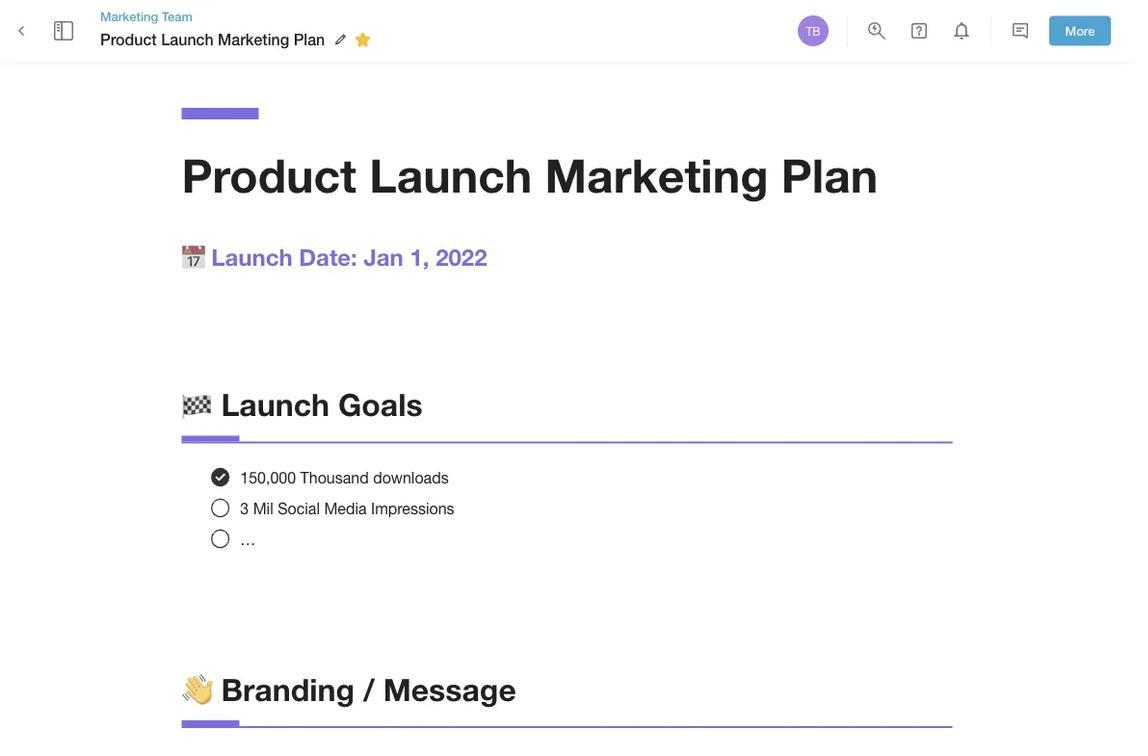 Task type: describe. For each thing, give the bounding box(es) containing it.
1 horizontal spatial product
[[182, 147, 356, 202]]

branding
[[221, 671, 355, 708]]

impressions
[[371, 500, 454, 517]]

3
[[240, 500, 249, 517]]

team
[[162, 9, 193, 24]]

150,000
[[240, 469, 296, 487]]

1,
[[410, 243, 429, 270]]

🏁
[[182, 386, 212, 423]]

launch up 150,000
[[221, 386, 330, 423]]

jan
[[364, 243, 404, 270]]

2022
[[436, 243, 487, 270]]

date:
[[299, 243, 357, 270]]

150,000 thousand downloads
[[240, 469, 449, 487]]

👋
[[182, 671, 212, 708]]

tb
[[806, 24, 821, 38]]

/
[[363, 671, 375, 708]]

remove favorite image
[[351, 28, 374, 51]]

marketing team
[[100, 9, 193, 24]]

launch down team
[[161, 30, 214, 49]]

mil
[[253, 500, 273, 517]]

📅 launch date: jan 1, 2022
[[182, 243, 487, 270]]

1 vertical spatial product launch marketing plan
[[182, 147, 878, 202]]

…
[[240, 530, 256, 548]]

0 vertical spatial product launch marketing plan
[[100, 30, 325, 49]]

message
[[383, 671, 516, 708]]

2 vertical spatial marketing
[[545, 147, 768, 202]]

thousand
[[300, 469, 369, 487]]

social
[[278, 500, 320, 517]]

launch up 2022
[[369, 147, 532, 202]]

more button
[[1049, 16, 1111, 46]]

marketing team link
[[100, 8, 377, 25]]



Task type: vqa. For each thing, say whether or not it's contained in the screenshot.
🏁 Launch Goals
yes



Task type: locate. For each thing, give the bounding box(es) containing it.
1 horizontal spatial plan
[[781, 147, 878, 202]]

downloads
[[373, 469, 449, 487]]

0 horizontal spatial plan
[[294, 30, 325, 49]]

product launch marketing plan
[[100, 30, 325, 49], [182, 147, 878, 202]]

tb button
[[795, 13, 832, 49]]

👋 branding / message
[[182, 671, 516, 708]]

0 horizontal spatial marketing
[[100, 9, 158, 24]]

marketing
[[100, 9, 158, 24], [218, 30, 289, 49], [545, 147, 768, 202]]

plan
[[294, 30, 325, 49], [781, 147, 878, 202]]

📅
[[182, 243, 205, 270]]

2 horizontal spatial marketing
[[545, 147, 768, 202]]

product
[[100, 30, 157, 49], [182, 147, 356, 202]]

launch right 📅
[[211, 243, 293, 270]]

goals
[[338, 386, 423, 423]]

more
[[1065, 23, 1095, 38]]

🏁 launch goals
[[182, 386, 423, 423]]

0 vertical spatial marketing
[[100, 9, 158, 24]]

0 vertical spatial plan
[[294, 30, 325, 49]]

1 vertical spatial plan
[[781, 147, 878, 202]]

0 horizontal spatial product
[[100, 30, 157, 49]]

3 mil social media impressions
[[240, 500, 454, 517]]

launch
[[161, 30, 214, 49], [369, 147, 532, 202], [211, 243, 293, 270], [221, 386, 330, 423]]

0 vertical spatial product
[[100, 30, 157, 49]]

1 horizontal spatial marketing
[[218, 30, 289, 49]]

1 vertical spatial product
[[182, 147, 356, 202]]

1 vertical spatial marketing
[[218, 30, 289, 49]]

media
[[324, 500, 367, 517]]



